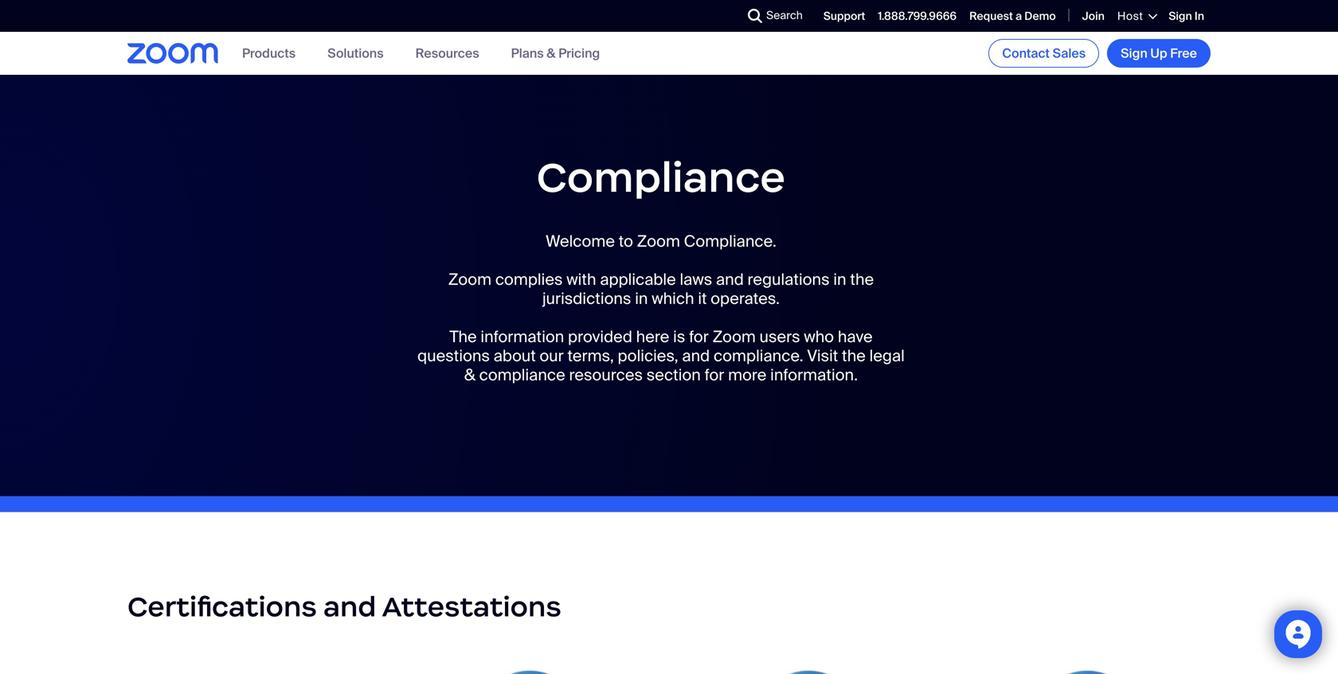 Task type: vqa. For each thing, say whether or not it's contained in the screenshot.
HAVE at the right of the page
yes



Task type: locate. For each thing, give the bounding box(es) containing it.
0 horizontal spatial &
[[464, 365, 476, 386]]

compliance.
[[684, 232, 777, 252]]

0 vertical spatial sign
[[1169, 9, 1193, 24]]

1 vertical spatial &
[[464, 365, 476, 386]]

and
[[716, 270, 744, 290], [682, 346, 710, 367], [324, 590, 376, 625]]

visit
[[808, 346, 839, 367]]

0 vertical spatial zoom
[[637, 232, 680, 252]]

1 horizontal spatial zoom
[[637, 232, 680, 252]]

certifications and attestations
[[128, 590, 562, 625]]

1 vertical spatial and
[[682, 346, 710, 367]]

products
[[242, 45, 296, 62]]

about
[[494, 346, 536, 367]]

zoom inside zoom complies with applicable laws and regulations in the jurisdictions in which it operates.
[[448, 270, 492, 290]]

join
[[1083, 9, 1105, 24]]

up
[[1151, 45, 1168, 62]]

here
[[636, 327, 670, 348]]

regulations
[[748, 270, 830, 290]]

in
[[834, 270, 847, 290], [635, 289, 648, 309]]

1 horizontal spatial &
[[547, 45, 556, 62]]

plans & pricing link
[[511, 45, 600, 62]]

1.888.799.9666
[[878, 9, 957, 24]]

compliance
[[479, 365, 566, 386]]

compliance.
[[714, 346, 804, 367]]

zoom down operates.
[[713, 327, 756, 348]]

2 horizontal spatial and
[[716, 270, 744, 290]]

for
[[689, 327, 709, 348], [705, 365, 725, 386]]

1 vertical spatial zoom
[[448, 270, 492, 290]]

2 vertical spatial and
[[324, 590, 376, 625]]

sign for sign up free
[[1121, 45, 1148, 62]]

zoom up the
[[448, 270, 492, 290]]

policies,
[[618, 346, 679, 367]]

request a demo link
[[970, 9, 1056, 24]]

more
[[728, 365, 767, 386]]

sign
[[1169, 9, 1193, 24], [1121, 45, 1148, 62]]

welcome to zoom compliance.
[[546, 232, 777, 252]]

section
[[647, 365, 701, 386]]

host
[[1118, 9, 1144, 23]]

in
[[1195, 9, 1205, 24]]

request a demo
[[970, 9, 1056, 24]]

sign inside "link"
[[1121, 45, 1148, 62]]

& down the
[[464, 365, 476, 386]]

operates.
[[711, 289, 780, 309]]

zoom
[[637, 232, 680, 252], [448, 270, 492, 290], [713, 327, 756, 348]]

plans
[[511, 45, 544, 62]]

the inside zoom complies with applicable laws and regulations in the jurisdictions in which it operates.
[[851, 270, 874, 290]]

0 vertical spatial and
[[716, 270, 744, 290]]

sign left up
[[1121, 45, 1148, 62]]

search image
[[748, 9, 763, 23]]

terms,
[[568, 346, 614, 367]]

which
[[652, 289, 695, 309]]

to
[[619, 232, 633, 252]]

contact
[[1003, 45, 1050, 62]]

sign in link
[[1169, 9, 1205, 24]]

in right regulations
[[834, 270, 847, 290]]

zoom right to
[[637, 232, 680, 252]]

our
[[540, 346, 564, 367]]

sign left in
[[1169, 9, 1193, 24]]

a
[[1016, 9, 1022, 24]]

0 horizontal spatial in
[[635, 289, 648, 309]]

the information provided here is for zoom users who have questions about our terms, policies, and compliance. visit the legal & compliance resources section for more information.
[[418, 327, 905, 386]]

pricing
[[559, 45, 600, 62]]

0 vertical spatial the
[[851, 270, 874, 290]]

in left which
[[635, 289, 648, 309]]

sign up free link
[[1108, 39, 1211, 68]]

contact sales
[[1003, 45, 1086, 62]]

0 horizontal spatial sign
[[1121, 45, 1148, 62]]

the
[[851, 270, 874, 290], [842, 346, 866, 367]]

1 vertical spatial for
[[705, 365, 725, 386]]

1 horizontal spatial sign
[[1169, 9, 1193, 24]]

zoom complies with applicable laws and regulations in the jurisdictions in which it operates.
[[448, 270, 874, 309]]

0 vertical spatial for
[[689, 327, 709, 348]]

legal
[[870, 346, 905, 367]]

1 vertical spatial sign
[[1121, 45, 1148, 62]]

welcome
[[546, 232, 615, 252]]

resources
[[569, 365, 643, 386]]

for left more at the right bottom
[[705, 365, 725, 386]]

2 vertical spatial zoom
[[713, 327, 756, 348]]

the up 'have'
[[851, 270, 874, 290]]

1 vertical spatial the
[[842, 346, 866, 367]]

for right the is
[[689, 327, 709, 348]]

1 horizontal spatial and
[[682, 346, 710, 367]]

2 horizontal spatial zoom
[[713, 327, 756, 348]]

information
[[481, 327, 564, 348]]

who
[[804, 327, 834, 348]]

laws
[[680, 270, 713, 290]]

the right visit
[[842, 346, 866, 367]]

0 horizontal spatial zoom
[[448, 270, 492, 290]]

&
[[547, 45, 556, 62], [464, 365, 476, 386]]

& right plans
[[547, 45, 556, 62]]

with
[[567, 270, 597, 290]]

host button
[[1118, 9, 1157, 23]]

is
[[673, 327, 686, 348]]

resources
[[416, 45, 479, 62]]



Task type: describe. For each thing, give the bounding box(es) containing it.
sign up free
[[1121, 45, 1198, 62]]

applicable
[[600, 270, 676, 290]]

request
[[970, 9, 1014, 24]]

solutions button
[[328, 45, 384, 62]]

certifications
[[128, 590, 317, 625]]

the
[[450, 327, 477, 348]]

solutions
[[328, 45, 384, 62]]

0 horizontal spatial and
[[324, 590, 376, 625]]

1.888.799.9666 link
[[878, 9, 957, 24]]

search
[[767, 8, 803, 23]]

support
[[824, 9, 866, 24]]

sign for sign in
[[1169, 9, 1193, 24]]

it
[[698, 289, 707, 309]]

& inside the information provided here is for zoom users who have questions about our terms, policies, and compliance. visit the legal & compliance resources section for more information.
[[464, 365, 476, 386]]

demo
[[1025, 9, 1056, 24]]

sales
[[1053, 45, 1086, 62]]

1 horizontal spatial in
[[834, 270, 847, 290]]

zoom logo image
[[128, 43, 218, 64]]

users
[[760, 327, 801, 348]]

contact sales link
[[989, 39, 1100, 68]]

provided
[[568, 327, 633, 348]]

jurisdictions
[[543, 289, 632, 309]]

free
[[1171, 45, 1198, 62]]

support link
[[824, 9, 866, 24]]

complies
[[496, 270, 563, 290]]

attestations
[[382, 590, 562, 625]]

products button
[[242, 45, 296, 62]]

join link
[[1083, 9, 1105, 24]]

plans & pricing
[[511, 45, 600, 62]]

0 vertical spatial &
[[547, 45, 556, 62]]

compliance main content
[[0, 75, 1339, 675]]

resources button
[[416, 45, 479, 62]]

search image
[[748, 9, 763, 23]]

compliance
[[537, 151, 786, 204]]

and inside the information provided here is for zoom users who have questions about our terms, policies, and compliance. visit the legal & compliance resources section for more information.
[[682, 346, 710, 367]]

information.
[[771, 365, 858, 386]]

the inside the information provided here is for zoom users who have questions about our terms, policies, and compliance. visit the legal & compliance resources section for more information.
[[842, 346, 866, 367]]

zoom inside the information provided here is for zoom users who have questions about our terms, policies, and compliance. visit the legal & compliance resources section for more information.
[[713, 327, 756, 348]]

and inside zoom complies with applicable laws and regulations in the jurisdictions in which it operates.
[[716, 270, 744, 290]]

have
[[838, 327, 873, 348]]

sign in
[[1169, 9, 1205, 24]]

questions
[[418, 346, 490, 367]]



